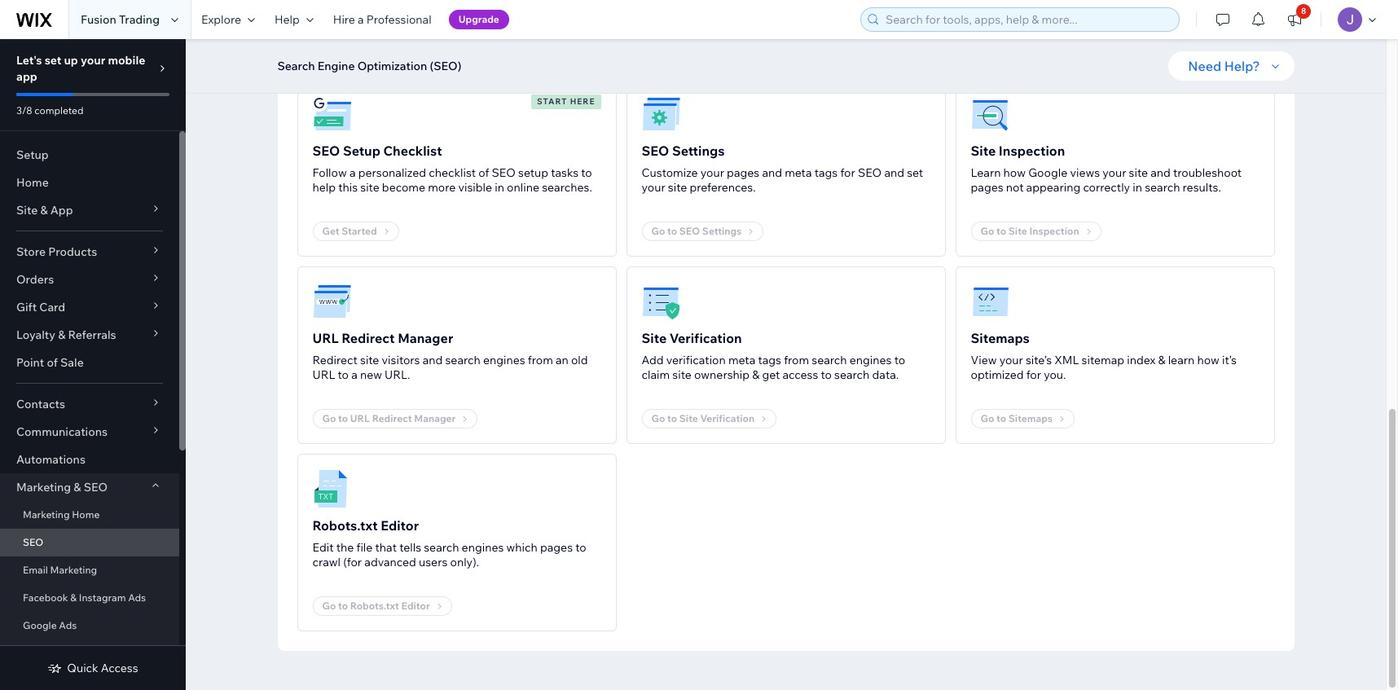 Task type: vqa. For each thing, say whether or not it's contained in the screenshot.
Related posts
no



Task type: locate. For each thing, give the bounding box(es) containing it.
1 horizontal spatial of
[[479, 165, 489, 180]]

pages inside "robots.txt editor edit the file that tells search engines which pages to crawl (for advanced users only)."
[[540, 540, 573, 555]]

1 vertical spatial home
[[72, 509, 100, 521]]

here
[[570, 96, 595, 107]]

pages right customize
[[727, 165, 760, 180]]

setup inside setup 'link'
[[16, 148, 49, 162]]

marketing inside 'marketing & seo' popup button
[[16, 480, 71, 495]]

engines for url redirect manager
[[483, 353, 525, 368]]

your down settings at the top of the page
[[701, 165, 725, 180]]

search
[[278, 59, 315, 73]]

setup down 3/8
[[16, 148, 49, 162]]

of
[[479, 165, 489, 180], [47, 355, 58, 370]]

results.
[[1183, 180, 1222, 195]]

0 vertical spatial for
[[841, 165, 856, 180]]

a left new at the bottom of the page
[[351, 368, 358, 382]]

setup
[[343, 143, 381, 159], [16, 148, 49, 162]]

& for loyalty & referrals
[[58, 328, 65, 342]]

in right correctly
[[1133, 180, 1143, 195]]

for inside seo settings customize your pages and meta tags for seo and set your site preferences.
[[841, 165, 856, 180]]

for
[[841, 165, 856, 180], [1027, 368, 1042, 382]]

a right 'hire'
[[358, 12, 364, 27]]

1 vertical spatial marketing
[[23, 509, 70, 521]]

0 vertical spatial google
[[1029, 165, 1068, 180]]

0 vertical spatial site
[[971, 143, 996, 159]]

to inside url redirect manager redirect site visitors and search engines from an old url to a new url.
[[338, 368, 349, 382]]

1 horizontal spatial meta
[[785, 165, 812, 180]]

search for url redirect manager
[[445, 353, 481, 368]]

automations link
[[0, 446, 179, 474]]

preferences.
[[690, 180, 756, 195]]

site
[[971, 143, 996, 159], [16, 203, 38, 218], [642, 330, 667, 346]]

0 vertical spatial meta
[[785, 165, 812, 180]]

a inside seo setup checklist follow a personalized checklist of seo setup tasks to help this site become more visible in online searches.
[[350, 165, 356, 180]]

edit
[[313, 540, 334, 555]]

engines inside "robots.txt editor edit the file that tells search engines which pages to crawl (for advanced users only)."
[[462, 540, 504, 555]]

1 url from the top
[[313, 330, 339, 346]]

1 horizontal spatial set
[[907, 165, 924, 180]]

robots.txt editor heading
[[313, 516, 419, 535]]

your down seo settings heading
[[642, 180, 666, 195]]

crawl
[[313, 555, 341, 570]]

and inside url redirect manager redirect site visitors and search engines from an old url to a new url.
[[423, 353, 443, 368]]

site right 'views'
[[1129, 165, 1148, 180]]

only).
[[450, 555, 479, 570]]

0 horizontal spatial for
[[841, 165, 856, 180]]

0 vertical spatial of
[[479, 165, 489, 180]]

store products button
[[0, 238, 179, 266]]

1 vertical spatial ads
[[59, 619, 77, 632]]

for inside sitemaps view your site's xml sitemap index & learn how it's optimized for you.
[[1027, 368, 1042, 382]]

home down 'marketing & seo' popup button
[[72, 509, 100, 521]]

1 horizontal spatial how
[[1198, 353, 1220, 368]]

need
[[1189, 58, 1222, 74]]

contacts button
[[0, 390, 179, 418]]

google down inspection
[[1029, 165, 1068, 180]]

robots.txt editor edit the file that tells search engines which pages to crawl (for advanced users only).
[[313, 518, 587, 570]]

set left learn
[[907, 165, 924, 180]]

hire a professional
[[333, 12, 432, 27]]

redirect left new at the bottom of the page
[[313, 353, 358, 368]]

of left the sale at the left bottom of the page
[[47, 355, 58, 370]]

1 vertical spatial set
[[907, 165, 924, 180]]

& left get
[[752, 368, 760, 382]]

site inspection heading
[[971, 141, 1065, 161]]

seo
[[313, 143, 340, 159], [642, 143, 669, 159], [492, 165, 516, 180], [858, 165, 882, 180], [84, 480, 108, 495], [23, 536, 43, 549]]

& right loyalty at the top of the page
[[58, 328, 65, 342]]

access
[[101, 661, 138, 676]]

0 horizontal spatial set
[[45, 53, 61, 68]]

your down sitemaps heading
[[1000, 353, 1024, 368]]

2 vertical spatial a
[[351, 368, 358, 382]]

a right follow on the left top of the page
[[350, 165, 356, 180]]

& left 'app'
[[40, 203, 48, 218]]

tools and settings
[[297, 24, 424, 43]]

0 horizontal spatial from
[[528, 353, 553, 368]]

site inside dropdown button
[[16, 203, 38, 218]]

2 horizontal spatial pages
[[971, 180, 1004, 195]]

meta left get
[[729, 353, 756, 368]]

to inside "robots.txt editor edit the file that tells search engines which pages to crawl (for advanced users only)."
[[576, 540, 587, 555]]

marketing down 'marketing & seo' in the bottom left of the page
[[23, 509, 70, 521]]

in
[[495, 180, 504, 195], [1133, 180, 1143, 195]]

site up learn
[[971, 143, 996, 159]]

url redirect manager heading
[[313, 328, 453, 348]]

1 from from the left
[[528, 353, 553, 368]]

0 horizontal spatial of
[[47, 355, 58, 370]]

2 in from the left
[[1133, 180, 1143, 195]]

sale
[[60, 355, 84, 370]]

2 vertical spatial marketing
[[50, 564, 97, 576]]

url
[[313, 330, 339, 346], [313, 368, 335, 382]]

pages inside site inspection learn how google views your site and troubleshoot pages not appearing correctly in search results.
[[971, 180, 1004, 195]]

0 vertical spatial url
[[313, 330, 339, 346]]

view
[[971, 353, 997, 368]]

card
[[39, 300, 65, 315]]

1 vertical spatial how
[[1198, 353, 1220, 368]]

from right get
[[784, 353, 809, 368]]

new
[[360, 368, 382, 382]]

marketing for marketing home
[[23, 509, 70, 521]]

your right the up
[[81, 53, 105, 68]]

site down url redirect manager "heading"
[[360, 353, 379, 368]]

your
[[81, 53, 105, 68], [701, 165, 725, 180], [1103, 165, 1127, 180], [642, 180, 666, 195], [1000, 353, 1024, 368]]

hire a professional link
[[323, 0, 441, 39]]

in left online
[[495, 180, 504, 195]]

checklist
[[429, 165, 476, 180]]

1 vertical spatial meta
[[729, 353, 756, 368]]

site right this
[[360, 180, 380, 195]]

0 horizontal spatial tags
[[758, 353, 782, 368]]

pages for site inspection
[[971, 180, 1004, 195]]

communications
[[16, 425, 108, 439]]

2 horizontal spatial site
[[971, 143, 996, 159]]

site inside seo setup checklist follow a personalized checklist of seo setup tasks to help this site become more visible in online searches.
[[360, 180, 380, 195]]

site inside "site verification add verification meta tags from search engines to claim site ownership & get access to search data."
[[673, 368, 692, 382]]

pages right which
[[540, 540, 573, 555]]

engines inside url redirect manager redirect site visitors and search engines from an old url to a new url.
[[483, 353, 525, 368]]

orders button
[[0, 266, 179, 293]]

1 horizontal spatial tags
[[815, 165, 838, 180]]

hire
[[333, 12, 355, 27]]

of right the checklist
[[479, 165, 489, 180]]

how inside site inspection learn how google views your site and troubleshoot pages not appearing correctly in search results.
[[1004, 165, 1026, 180]]

engines right access
[[850, 353, 892, 368]]

gift
[[16, 300, 37, 315]]

site for verification
[[642, 330, 667, 346]]

set left the up
[[45, 53, 61, 68]]

0 vertical spatial set
[[45, 53, 61, 68]]

& for marketing & seo
[[74, 480, 81, 495]]

0 vertical spatial how
[[1004, 165, 1026, 180]]

help
[[313, 180, 336, 195]]

site inside site inspection learn how google views your site and troubleshoot pages not appearing correctly in search results.
[[971, 143, 996, 159]]

site verification heading
[[642, 328, 742, 348]]

ads right instagram
[[128, 592, 146, 604]]

tells
[[399, 540, 421, 555]]

search inside site inspection learn how google views your site and troubleshoot pages not appearing correctly in search results.
[[1145, 180, 1181, 195]]

& for facebook & instagram ads
[[70, 592, 77, 604]]

1 horizontal spatial for
[[1027, 368, 1042, 382]]

1 vertical spatial url
[[313, 368, 335, 382]]

which
[[507, 540, 538, 555]]

1 vertical spatial tags
[[758, 353, 782, 368]]

0 horizontal spatial site
[[16, 203, 38, 218]]

google ads link
[[0, 612, 179, 640]]

help?
[[1225, 58, 1260, 74]]

0 vertical spatial home
[[16, 175, 49, 190]]

engines left which
[[462, 540, 504, 555]]

0 horizontal spatial setup
[[16, 148, 49, 162]]

marketing up 'facebook & instagram ads'
[[50, 564, 97, 576]]

0 vertical spatial tags
[[815, 165, 838, 180]]

your right 'views'
[[1103, 165, 1127, 180]]

1 horizontal spatial site
[[642, 330, 667, 346]]

0 vertical spatial ads
[[128, 592, 146, 604]]

0 horizontal spatial home
[[16, 175, 49, 190]]

site right claim
[[673, 368, 692, 382]]

0 vertical spatial marketing
[[16, 480, 71, 495]]

home inside 'link'
[[16, 175, 49, 190]]

email marketing link
[[0, 557, 179, 584]]

meta right preferences.
[[785, 165, 812, 180]]

site up add
[[642, 330, 667, 346]]

8 button
[[1277, 0, 1313, 39]]

marketing
[[16, 480, 71, 495], [23, 509, 70, 521], [50, 564, 97, 576]]

engines inside "site verification add verification meta tags from search engines to claim site ownership & get access to search data."
[[850, 353, 892, 368]]

0 horizontal spatial pages
[[540, 540, 573, 555]]

site inside "site verification add verification meta tags from search engines to claim site ownership & get access to search data."
[[642, 330, 667, 346]]

setup up personalized
[[343, 143, 381, 159]]

1 vertical spatial of
[[47, 355, 58, 370]]

redirect up new at the bottom of the page
[[342, 330, 395, 346]]

start here
[[537, 96, 595, 107]]

tags inside seo settings customize your pages and meta tags for seo and set your site preferences.
[[815, 165, 838, 180]]

setup
[[518, 165, 549, 180]]

1 vertical spatial a
[[350, 165, 356, 180]]

trading
[[119, 12, 160, 27]]

help
[[275, 12, 300, 27]]

marketing down the automations
[[16, 480, 71, 495]]

site down seo settings heading
[[668, 180, 687, 195]]

your inside sitemaps view your site's xml sitemap index & learn how it's optimized for you.
[[1000, 353, 1024, 368]]

1 vertical spatial site
[[16, 203, 38, 218]]

1 vertical spatial google
[[23, 619, 57, 632]]

2 vertical spatial site
[[642, 330, 667, 346]]

of inside sidebar 'element'
[[47, 355, 58, 370]]

file
[[357, 540, 373, 555]]

1 in from the left
[[495, 180, 504, 195]]

engines
[[483, 353, 525, 368], [850, 353, 892, 368], [462, 540, 504, 555]]

1 vertical spatial redirect
[[313, 353, 358, 368]]

search inside "robots.txt editor edit the file that tells search engines which pages to crawl (for advanced users only)."
[[424, 540, 459, 555]]

sitemaps heading
[[971, 328, 1030, 348]]

home up site & app
[[16, 175, 49, 190]]

& left learn
[[1159, 353, 1166, 368]]

troubleshoot
[[1174, 165, 1242, 180]]

Search for tools, apps, help & more... field
[[881, 8, 1174, 31]]

from left an
[[528, 353, 553, 368]]

& right facebook
[[70, 592, 77, 604]]

fusion trading
[[81, 12, 160, 27]]

site for &
[[16, 203, 38, 218]]

manager
[[398, 330, 453, 346]]

google down facebook
[[23, 619, 57, 632]]

marketing & seo
[[16, 480, 108, 495]]

seo setup checklist follow a personalized checklist of seo setup tasks to help this site become more visible in online searches.
[[313, 143, 592, 195]]

and
[[338, 24, 364, 43], [762, 165, 782, 180], [885, 165, 905, 180], [1151, 165, 1171, 180], [423, 353, 443, 368]]

to
[[581, 165, 592, 180], [895, 353, 906, 368], [338, 368, 349, 382], [821, 368, 832, 382], [576, 540, 587, 555]]

meta
[[785, 165, 812, 180], [729, 353, 756, 368]]

1 horizontal spatial from
[[784, 353, 809, 368]]

2 from from the left
[[784, 353, 809, 368]]

& inside sitemaps view your site's xml sitemap index & learn how it's optimized for you.
[[1159, 353, 1166, 368]]

in inside site inspection learn how google views your site and troubleshoot pages not appearing correctly in search results.
[[1133, 180, 1143, 195]]

start
[[537, 96, 568, 107]]

1 horizontal spatial pages
[[727, 165, 760, 180]]

1 vertical spatial for
[[1027, 368, 1042, 382]]

1 horizontal spatial in
[[1133, 180, 1143, 195]]

how
[[1004, 165, 1026, 180], [1198, 353, 1220, 368]]

search engine optimization (seo) button
[[269, 54, 470, 78]]

2 url from the top
[[313, 368, 335, 382]]

& inside popup button
[[74, 480, 81, 495]]

your inside site inspection learn how google views your site and troubleshoot pages not appearing correctly in search results.
[[1103, 165, 1127, 180]]

marketing for marketing & seo
[[16, 480, 71, 495]]

site
[[1129, 165, 1148, 180], [360, 180, 380, 195], [668, 180, 687, 195], [360, 353, 379, 368], [673, 368, 692, 382]]

up
[[64, 53, 78, 68]]

upgrade
[[459, 13, 500, 25]]

0 horizontal spatial meta
[[729, 353, 756, 368]]

1 horizontal spatial google
[[1029, 165, 1068, 180]]

pages left not
[[971, 180, 1004, 195]]

that
[[375, 540, 397, 555]]

how down 'site inspection' heading
[[1004, 165, 1026, 180]]

search inside url redirect manager redirect site visitors and search engines from an old url to a new url.
[[445, 353, 481, 368]]

search for robots.txt editor
[[424, 540, 459, 555]]

loyalty
[[16, 328, 55, 342]]

1 horizontal spatial ads
[[128, 592, 146, 604]]

home
[[16, 175, 49, 190], [72, 509, 100, 521]]

site left 'app'
[[16, 203, 38, 218]]

how left it's
[[1198, 353, 1220, 368]]

marketing & seo button
[[0, 474, 179, 501]]

& down automations link
[[74, 480, 81, 495]]

0 horizontal spatial how
[[1004, 165, 1026, 180]]

communications button
[[0, 418, 179, 446]]

0 horizontal spatial google
[[23, 619, 57, 632]]

tags inside "site verification add verification meta tags from search engines to claim site ownership & get access to search data."
[[758, 353, 782, 368]]

1 horizontal spatial setup
[[343, 143, 381, 159]]

professional
[[367, 12, 432, 27]]

get
[[762, 368, 780, 382]]

0 horizontal spatial in
[[495, 180, 504, 195]]

marketing inside marketing home link
[[23, 509, 70, 521]]

and inside site inspection learn how google views your site and troubleshoot pages not appearing correctly in search results.
[[1151, 165, 1171, 180]]

from inside url redirect manager redirect site visitors and search engines from an old url to a new url.
[[528, 353, 553, 368]]

ads down 'facebook & instagram ads'
[[59, 619, 77, 632]]

seo settings heading
[[642, 141, 725, 161]]

engines left an
[[483, 353, 525, 368]]

0 horizontal spatial ads
[[59, 619, 77, 632]]

need help?
[[1189, 58, 1260, 74]]



Task type: describe. For each thing, give the bounding box(es) containing it.
sitemap
[[1082, 353, 1125, 368]]

store products
[[16, 245, 97, 259]]

site inspection learn how google views your site and troubleshoot pages not appearing correctly in search results.
[[971, 143, 1242, 195]]

searches.
[[542, 180, 592, 195]]

facebook & instagram ads link
[[0, 584, 179, 612]]

& inside "site verification add verification meta tags from search engines to claim site ownership & get access to search data."
[[752, 368, 760, 382]]

tasks
[[551, 165, 579, 180]]

email marketing
[[23, 564, 97, 576]]

fusion
[[81, 12, 116, 27]]

more
[[428, 180, 456, 195]]

site & app
[[16, 203, 73, 218]]

url.
[[385, 368, 410, 382]]

an
[[556, 353, 569, 368]]

site verification add verification meta tags from search engines to claim site ownership & get access to search data.
[[642, 330, 906, 382]]

pages for robots.txt editor
[[540, 540, 573, 555]]

google inside site inspection learn how google views your site and troubleshoot pages not appearing correctly in search results.
[[1029, 165, 1068, 180]]

instagram
[[79, 592, 126, 604]]

url redirect manager redirect site visitors and search engines from an old url to a new url.
[[313, 330, 588, 382]]

seo inside the seo "link"
[[23, 536, 43, 549]]

google inside sidebar 'element'
[[23, 619, 57, 632]]

site & app button
[[0, 196, 179, 224]]

point of sale
[[16, 355, 84, 370]]

it's
[[1223, 353, 1237, 368]]

correctly
[[1084, 180, 1131, 195]]

a inside url redirect manager redirect site visitors and search engines from an old url to a new url.
[[351, 368, 358, 382]]

sidebar element
[[0, 39, 186, 690]]

engines for robots.txt editor
[[462, 540, 504, 555]]

settings
[[368, 24, 424, 43]]

views
[[1071, 165, 1100, 180]]

3/8 completed
[[16, 104, 83, 117]]

old
[[571, 353, 588, 368]]

meta inside seo settings customize your pages and meta tags for seo and set your site preferences.
[[785, 165, 812, 180]]

search for site verification
[[812, 353, 847, 368]]

your inside let's set up your mobile app
[[81, 53, 105, 68]]

need help? button
[[1169, 51, 1295, 81]]

seo inside 'marketing & seo' popup button
[[84, 480, 108, 495]]

site inside url redirect manager redirect site visitors and search engines from an old url to a new url.
[[360, 353, 379, 368]]

upgrade button
[[449, 10, 509, 29]]

meta inside "site verification add verification meta tags from search engines to claim site ownership & get access to search data."
[[729, 353, 756, 368]]

8
[[1302, 6, 1307, 16]]

app
[[16, 69, 37, 84]]

data.
[[873, 368, 899, 382]]

users
[[419, 555, 448, 570]]

pages inside seo settings customize your pages and meta tags for seo and set your site preferences.
[[727, 165, 760, 180]]

in inside seo setup checklist follow a personalized checklist of seo setup tasks to help this site become more visible in online searches.
[[495, 180, 504, 195]]

ownership
[[694, 368, 750, 382]]

this
[[338, 180, 358, 195]]

seo setup checklist heading
[[313, 141, 442, 161]]

set inside let's set up your mobile app
[[45, 53, 61, 68]]

let's set up your mobile app
[[16, 53, 145, 84]]

add
[[642, 353, 664, 368]]

setup inside seo setup checklist follow a personalized checklist of seo setup tasks to help this site become more visible in online searches.
[[343, 143, 381, 159]]

marketing inside the email marketing link
[[50, 564, 97, 576]]

access
[[783, 368, 819, 382]]

set inside seo settings customize your pages and meta tags for seo and set your site preferences.
[[907, 165, 924, 180]]

visible
[[458, 180, 492, 195]]

how inside sitemaps view your site's xml sitemap index & learn how it's optimized for you.
[[1198, 353, 1220, 368]]

optimization
[[358, 59, 427, 73]]

tools
[[297, 24, 334, 43]]

gift card
[[16, 300, 65, 315]]

to inside seo setup checklist follow a personalized checklist of seo setup tasks to help this site become more visible in online searches.
[[581, 165, 592, 180]]

help button
[[265, 0, 323, 39]]

not
[[1006, 180, 1024, 195]]

of inside seo setup checklist follow a personalized checklist of seo setup tasks to help this site become more visible in online searches.
[[479, 165, 489, 180]]

personalized
[[358, 165, 426, 180]]

site inside site inspection learn how google views your site and troubleshoot pages not appearing correctly in search results.
[[1129, 165, 1148, 180]]

marketing home
[[23, 509, 100, 521]]

marketing home link
[[0, 501, 179, 529]]

visitors
[[382, 353, 420, 368]]

editor
[[381, 518, 419, 534]]

optimized
[[971, 368, 1024, 382]]

site inside seo settings customize your pages and meta tags for seo and set your site preferences.
[[668, 180, 687, 195]]

inspection
[[999, 143, 1065, 159]]

& for site & app
[[40, 203, 48, 218]]

loyalty & referrals button
[[0, 321, 179, 349]]

1 horizontal spatial home
[[72, 509, 100, 521]]

become
[[382, 180, 425, 195]]

loyalty & referrals
[[16, 328, 116, 342]]

referrals
[[68, 328, 116, 342]]

point
[[16, 355, 44, 370]]

0 vertical spatial redirect
[[342, 330, 395, 346]]

app
[[50, 203, 73, 218]]

verification
[[667, 353, 726, 368]]

from inside "site verification add verification meta tags from search engines to claim site ownership & get access to search data."
[[784, 353, 809, 368]]

contacts
[[16, 397, 65, 412]]

home link
[[0, 169, 179, 196]]

0 vertical spatial a
[[358, 12, 364, 27]]

quick
[[67, 661, 98, 676]]

you.
[[1044, 368, 1066, 382]]

quick access button
[[48, 661, 138, 676]]

point of sale link
[[0, 349, 179, 377]]

automations
[[16, 452, 86, 467]]

site for inspection
[[971, 143, 996, 159]]

robots.txt
[[313, 518, 378, 534]]

learn
[[971, 165, 1001, 180]]

search engine optimization (seo)
[[278, 59, 462, 73]]

quick access
[[67, 661, 138, 676]]

learn
[[1168, 353, 1195, 368]]

engines for site verification
[[850, 353, 892, 368]]



